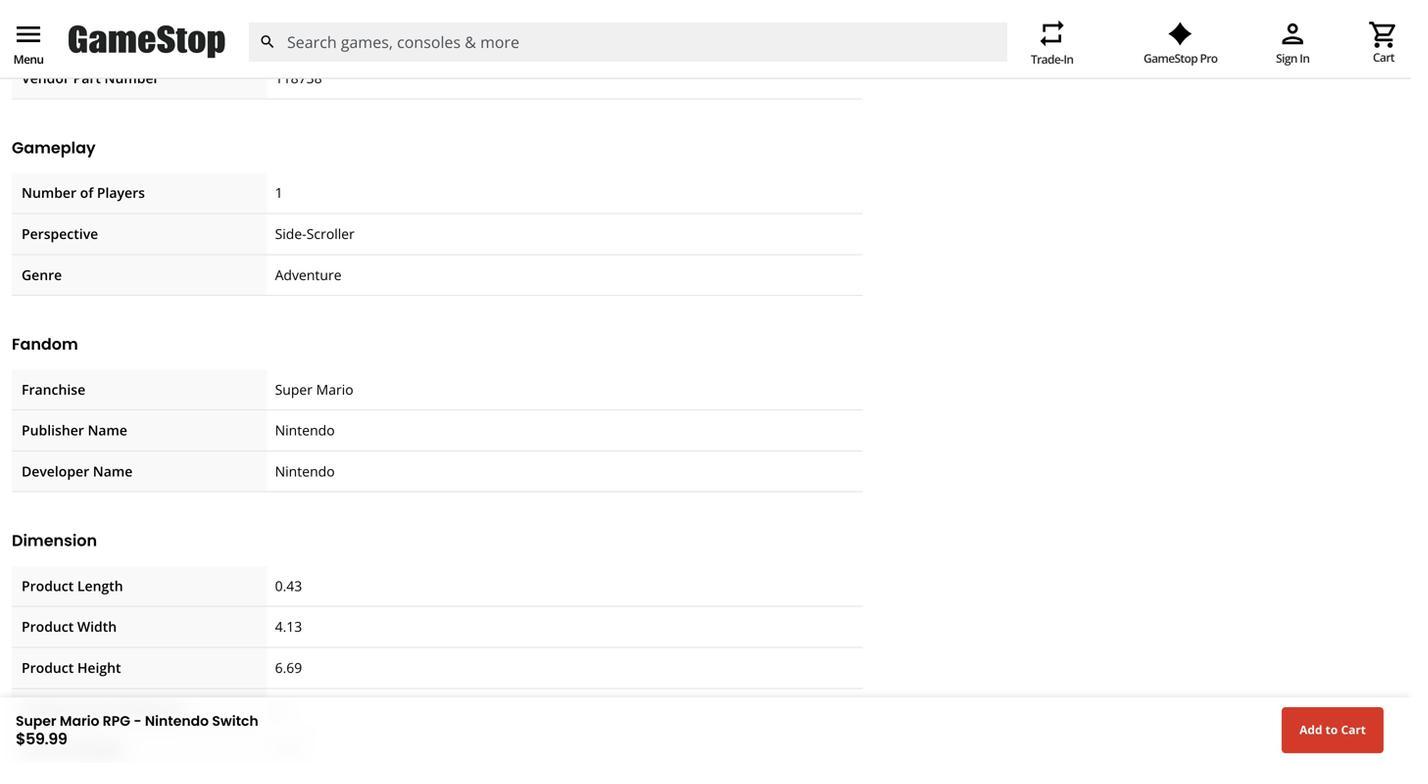Task type: locate. For each thing, give the bounding box(es) containing it.
product weight
[[22, 740, 124, 759]]

name down 'publisher name'
[[93, 462, 133, 481]]

product down dimension
[[22, 577, 74, 595]]

shop my store link
[[16, 44, 106, 63]]

1 horizontal spatial store
[[344, 44, 377, 63]]

add to cart button
[[1282, 707, 1384, 754]]

trade-
[[1031, 51, 1064, 67]]

product up "product height" on the left bottom
[[22, 618, 74, 636]]

product width
[[22, 618, 117, 636]]

search button
[[248, 22, 287, 62]]

shopping_cart cart
[[1368, 19, 1399, 65]]

nintendo
[[275, 28, 335, 46], [275, 421, 335, 440], [275, 462, 335, 481], [145, 712, 209, 731]]

digital
[[301, 44, 341, 63]]

of
[[80, 183, 93, 202], [109, 700, 122, 718]]

games
[[947, 44, 991, 63]]

unit
[[77, 700, 105, 718]]

1 vertical spatial super
[[16, 712, 56, 731]]

0.43
[[275, 577, 302, 595]]

1 horizontal spatial mario
[[316, 380, 353, 399]]

0 horizontal spatial mario
[[60, 712, 99, 731]]

0 vertical spatial mario
[[316, 380, 353, 399]]

0 vertical spatial of
[[80, 183, 93, 202]]

number up perspective
[[22, 183, 76, 202]]

0 vertical spatial name
[[65, 28, 105, 46]]

4 product from the top
[[22, 700, 74, 718]]

of right unit
[[109, 700, 122, 718]]

store up vendor part number
[[73, 44, 106, 63]]

name up developer name at left bottom
[[88, 421, 127, 440]]

1 vertical spatial mario
[[60, 712, 99, 731]]

top
[[526, 44, 549, 63]]

scroller
[[306, 224, 355, 243]]

in down repeat in the top right of the page
[[1064, 51, 1073, 67]]

side-
[[275, 224, 306, 243]]

height
[[77, 659, 121, 677]]

0 vertical spatial number
[[104, 69, 159, 87]]

product up $59.99
[[22, 700, 74, 718]]

1 horizontal spatial of
[[109, 700, 122, 718]]

name for developer name
[[93, 462, 133, 481]]

super inside super mario rpg - nintendo switch $59.99
[[16, 712, 56, 731]]

1 store from the left
[[73, 44, 106, 63]]

0 horizontal spatial super
[[16, 712, 56, 731]]

1 in from the left
[[1300, 50, 1310, 66]]

0 horizontal spatial in
[[1064, 51, 1073, 67]]

perspective
[[22, 224, 98, 243]]

mario inside super mario rpg - nintendo switch $59.99
[[60, 712, 99, 731]]

repeat
[[1037, 18, 1068, 49]]

0 vertical spatial super
[[275, 380, 313, 399]]

product
[[22, 577, 74, 595], [22, 618, 74, 636], [22, 659, 74, 677], [22, 700, 74, 718], [22, 740, 74, 759]]

0 horizontal spatial number
[[22, 183, 76, 202]]

delivery
[[219, 44, 270, 63]]

0 horizontal spatial store
[[73, 44, 106, 63]]

product left weight
[[22, 740, 74, 759]]

nintendo for brand name
[[275, 28, 335, 46]]

5 product from the top
[[22, 740, 74, 759]]

consoles
[[822, 44, 878, 63]]

1 horizontal spatial in
[[1300, 50, 1310, 66]]

in inside repeat trade-in
[[1064, 51, 1073, 67]]

super
[[275, 380, 313, 399], [16, 712, 56, 731]]

product for product unit of measure
[[22, 700, 74, 718]]

sign
[[1276, 50, 1297, 66]]

new
[[408, 44, 437, 63]]

digital store
[[301, 44, 377, 63]]

track order
[[1176, 44, 1248, 63]]

6.69
[[275, 659, 302, 677]]

in
[[1300, 50, 1310, 66], [1064, 51, 1073, 67]]

switch
[[212, 712, 258, 731]]

name for publisher name
[[88, 421, 127, 440]]

name
[[65, 28, 105, 46], [88, 421, 127, 440], [93, 462, 133, 481]]

-
[[134, 712, 142, 731]]

name up part at the top of the page
[[65, 28, 105, 46]]

rpg
[[103, 712, 130, 731]]

1 product from the top
[[22, 577, 74, 595]]

in for person
[[1300, 50, 1310, 66]]

add to cart
[[1300, 722, 1366, 738]]

number down gamestop "image"
[[104, 69, 159, 87]]

releases
[[440, 44, 495, 63]]

1 vertical spatial of
[[109, 700, 122, 718]]

product height
[[22, 659, 121, 677]]

nintendo for publisher name
[[275, 421, 335, 440]]

person sign in
[[1276, 18, 1310, 66]]

add
[[1300, 722, 1323, 738]]

1 vertical spatial cart
[[1341, 722, 1366, 738]]

2 product from the top
[[22, 618, 74, 636]]

1 vertical spatial name
[[88, 421, 127, 440]]

3 product from the top
[[22, 659, 74, 677]]

pre-
[[618, 44, 643, 63]]

of left players on the left of the page
[[80, 183, 93, 202]]

0 vertical spatial cart
[[1373, 49, 1395, 65]]

2 in from the left
[[1064, 51, 1073, 67]]

pre-owned link
[[618, 44, 688, 63]]

product for product length
[[22, 577, 74, 595]]

measure
[[126, 700, 184, 718]]

collectibles link
[[720, 44, 790, 63]]

gamestop pro link
[[1144, 22, 1218, 66]]

1 vertical spatial number
[[22, 183, 76, 202]]

2 vertical spatial name
[[93, 462, 133, 481]]

brand
[[22, 28, 62, 46]]

1 horizontal spatial super
[[275, 380, 313, 399]]

gilmore station link
[[1280, 44, 1396, 63]]

product for product height
[[22, 659, 74, 677]]

mario for super mario
[[316, 380, 353, 399]]

mario
[[316, 380, 353, 399], [60, 712, 99, 731]]

new releases
[[408, 44, 495, 63]]

product down product width
[[22, 659, 74, 677]]

0 horizontal spatial cart
[[1341, 722, 1366, 738]]

station
[[1353, 44, 1396, 63]]

0 horizontal spatial of
[[80, 183, 93, 202]]

in inside person sign in
[[1300, 50, 1310, 66]]

cart inside button
[[1341, 722, 1366, 738]]

part
[[73, 69, 101, 87]]

menu
[[13, 19, 44, 50]]

digital store link
[[301, 44, 377, 63]]

search
[[259, 33, 276, 51]]

shop
[[16, 44, 47, 63]]

super mario
[[275, 380, 353, 399]]

fandom
[[12, 333, 78, 355]]

in right sign
[[1300, 50, 1310, 66]]

store
[[73, 44, 106, 63], [344, 44, 377, 63]]

number of players
[[22, 183, 145, 202]]

store right digital
[[344, 44, 377, 63]]

4.13
[[275, 618, 302, 636]]

1 horizontal spatial cart
[[1373, 49, 1395, 65]]



Task type: vqa. For each thing, say whether or not it's contained in the screenshot.
Addresses Icon
no



Task type: describe. For each thing, give the bounding box(es) containing it.
shopping_cart
[[1368, 19, 1399, 50]]

same day delivery
[[154, 44, 270, 63]]

width
[[77, 618, 117, 636]]

shop my store
[[16, 44, 106, 63]]

owned
[[643, 44, 688, 63]]

dimension
[[12, 530, 97, 552]]

gamestop image
[[69, 23, 225, 61]]

name for brand name
[[65, 28, 105, 46]]

weight
[[77, 740, 124, 759]]

new releases link
[[408, 44, 495, 63]]

same day delivery link
[[154, 44, 270, 63]]

video
[[909, 44, 944, 63]]

super for super mario rpg - nintendo switch $59.99
[[16, 712, 56, 731]]

gilmore station
[[1302, 44, 1396, 63]]

product length
[[22, 577, 123, 595]]

my
[[50, 44, 70, 63]]

nintendo for developer name
[[275, 462, 335, 481]]

pro
[[1200, 50, 1218, 66]]

1
[[275, 183, 283, 202]]

repeat trade-in
[[1031, 18, 1073, 67]]

genre
[[22, 265, 62, 284]]

brand name
[[22, 28, 105, 46]]

video games link
[[909, 44, 991, 63]]

top deals link
[[526, 44, 587, 63]]

$59.99
[[16, 728, 67, 750]]

Search games, consoles & more search field
[[287, 22, 972, 62]]

vendor
[[22, 69, 70, 87]]

mario for super mario rpg - nintendo switch $59.99
[[60, 712, 99, 731]]

product for product weight
[[22, 740, 74, 759]]

cart inside shopping_cart cart
[[1373, 49, 1395, 65]]

gamestop
[[1144, 50, 1198, 66]]

day
[[192, 44, 216, 63]]

in for repeat
[[1064, 51, 1073, 67]]

product for product width
[[22, 618, 74, 636]]

1 horizontal spatial number
[[104, 69, 159, 87]]

0.13
[[275, 740, 302, 759]]

developer
[[22, 462, 89, 481]]

side-scroller
[[275, 224, 355, 243]]

gamestop pro
[[1144, 50, 1218, 66]]

in
[[275, 700, 287, 718]]

track
[[1176, 44, 1209, 63]]

top deals
[[526, 44, 587, 63]]

gilmore
[[1302, 44, 1350, 63]]

gameplay
[[12, 137, 96, 159]]

track order link
[[1157, 44, 1248, 63]]

same
[[154, 44, 189, 63]]

product unit of measure
[[22, 700, 184, 718]]

players
[[97, 183, 145, 202]]

super mario rpg - nintendo switch $59.99
[[16, 712, 258, 750]]

developer name
[[22, 462, 133, 481]]

nintendo inside super mario rpg - nintendo switch $59.99
[[145, 712, 209, 731]]

super for super mario
[[275, 380, 313, 399]]

118738
[[275, 69, 322, 87]]

length
[[77, 577, 123, 595]]

search search field
[[248, 22, 1007, 62]]

order
[[1212, 44, 1248, 63]]

person
[[1277, 18, 1309, 50]]

collectibles
[[720, 44, 790, 63]]

video games
[[909, 44, 991, 63]]

adventure
[[275, 265, 342, 284]]

gamestop pro icon image
[[1168, 22, 1193, 46]]

franchise
[[22, 380, 85, 399]]

consoles link
[[822, 44, 878, 63]]

menu menu
[[13, 19, 44, 67]]

publisher name
[[22, 421, 127, 440]]

publisher
[[22, 421, 84, 440]]

menu
[[13, 51, 43, 67]]

to
[[1326, 722, 1338, 738]]

pre-owned
[[618, 44, 688, 63]]

2 store from the left
[[344, 44, 377, 63]]

deals
[[552, 44, 587, 63]]



